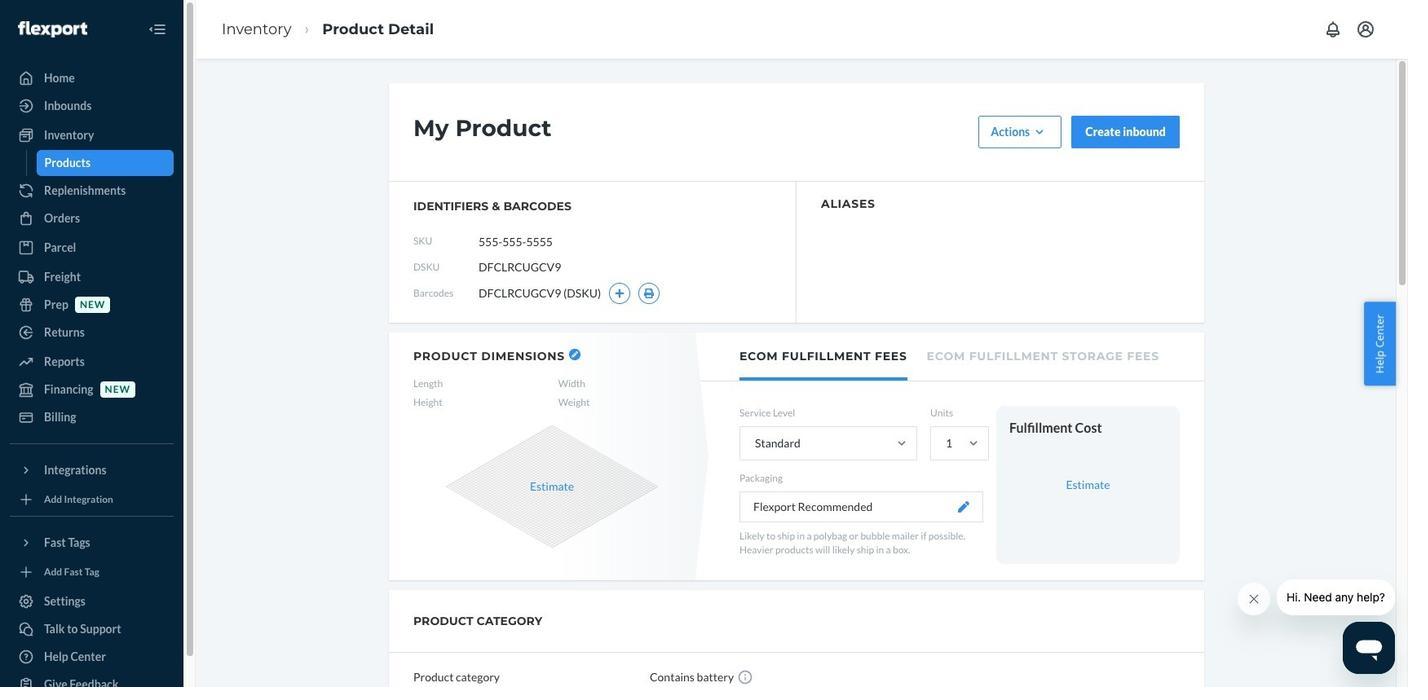 Task type: locate. For each thing, give the bounding box(es) containing it.
1 tab from the left
[[740, 333, 908, 381]]

breadcrumbs navigation
[[209, 5, 447, 53]]

0 horizontal spatial tab
[[740, 333, 908, 381]]

plus image
[[615, 289, 625, 299]]

tab list
[[701, 333, 1205, 382]]

1 horizontal spatial tab
[[927, 333, 1160, 378]]

tab
[[740, 333, 908, 381], [927, 333, 1160, 378]]

open account menu image
[[1357, 20, 1376, 39]]

None text field
[[479, 226, 600, 257]]

print image
[[644, 289, 655, 299]]



Task type: describe. For each thing, give the bounding box(es) containing it.
pencil alt image
[[572, 352, 578, 358]]

close navigation image
[[148, 20, 167, 39]]

pen image
[[958, 502, 970, 513]]

2 tab from the left
[[927, 333, 1160, 378]]

open notifications image
[[1324, 20, 1343, 39]]

flexport logo image
[[18, 21, 88, 37]]



Task type: vqa. For each thing, say whether or not it's contained in the screenshot.
pencil alt image
yes



